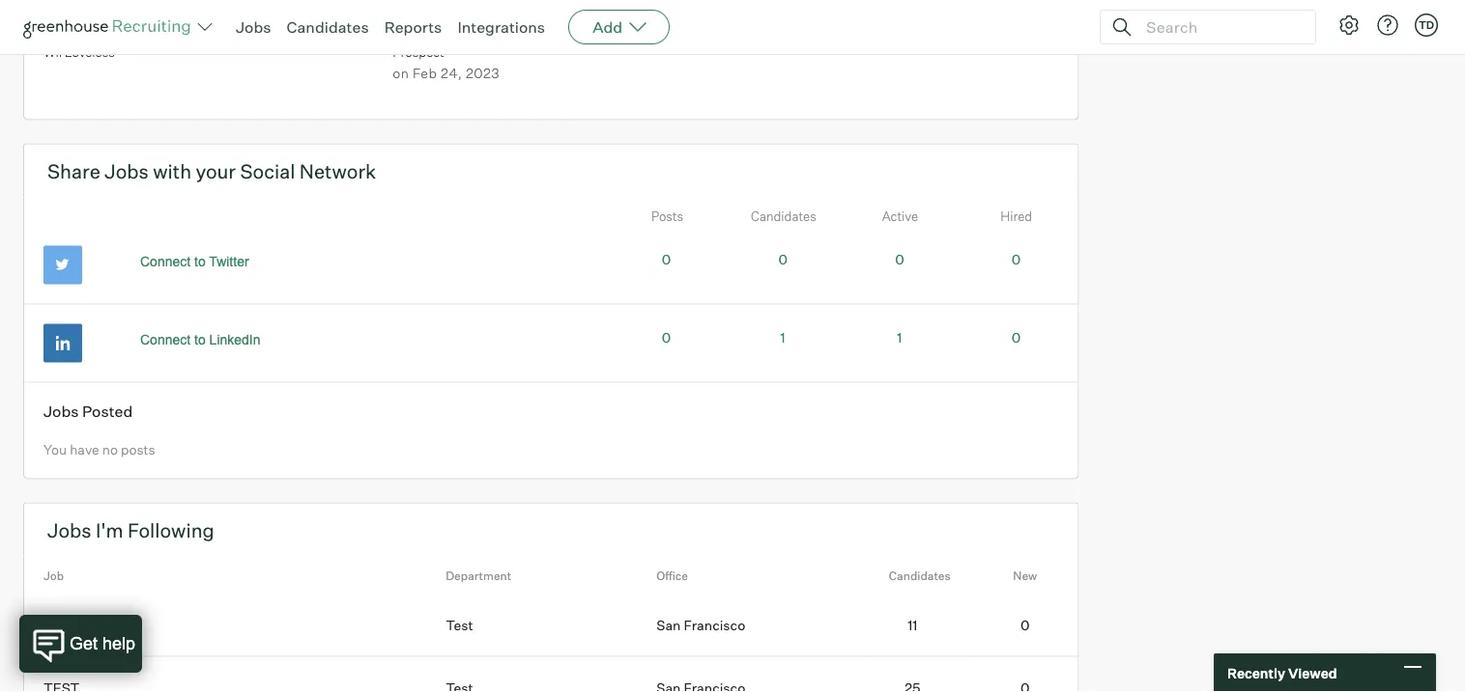 Task type: describe. For each thing, give the bounding box(es) containing it.
prospect
[[393, 44, 444, 60]]

new
[[1013, 569, 1037, 583]]

1 1 from the left
[[780, 329, 785, 346]]

2 vertical spatial candidates
[[889, 569, 951, 583]]

job
[[43, 569, 64, 583]]

network
[[299, 159, 376, 183]]

hired
[[1000, 209, 1032, 224]]

prospect on feb 24, 2023
[[393, 44, 500, 82]]

connect to twitter
[[140, 255, 249, 270]]

reports link
[[384, 17, 442, 37]]

have
[[70, 442, 99, 459]]

with
[[153, 159, 191, 183]]

posts
[[121, 442, 155, 459]]

connect to twitter button
[[119, 246, 270, 279]]

candidates link
[[287, 17, 369, 37]]

11 link
[[867, 595, 972, 657]]

you have no posts
[[43, 442, 155, 459]]

jobs for jobs posted
[[43, 402, 79, 422]]

jobs left with
[[105, 159, 149, 183]]

connect for 0
[[140, 255, 191, 270]]

to for 1
[[194, 333, 206, 348]]

to for 0
[[194, 255, 206, 270]]

linkedin
[[209, 333, 260, 348]]

san
[[656, 618, 681, 635]]

test
[[446, 618, 473, 635]]

feb
[[413, 65, 437, 82]]

11
[[908, 618, 917, 635]]

jobs for jobs i'm following
[[47, 519, 91, 543]]

designer
[[43, 618, 101, 635]]

reports
[[384, 17, 442, 37]]

connect to linkedin
[[140, 333, 260, 348]]

greenhouse recruiting image
[[23, 15, 197, 39]]

2 1 from the left
[[897, 329, 902, 346]]

integrations
[[457, 17, 545, 37]]

2 1 link from the left
[[897, 329, 902, 346]]

active
[[882, 209, 918, 224]]

add button
[[568, 10, 670, 44]]

share jobs with your social network
[[47, 159, 376, 183]]

jobs link
[[236, 17, 271, 37]]

department
[[446, 569, 511, 583]]

1 1 link from the left
[[780, 329, 785, 346]]

posted
[[82, 402, 133, 422]]



Task type: vqa. For each thing, say whether or not it's contained in the screenshot.
Connect to Twitter
yes



Task type: locate. For each thing, give the bounding box(es) containing it.
1 horizontal spatial 1 link
[[897, 329, 902, 346]]

recently viewed
[[1227, 665, 1337, 682]]

connect inside 'button'
[[140, 255, 191, 270]]

designer link
[[24, 595, 446, 657]]

1 to from the top
[[194, 255, 206, 270]]

2 horizontal spatial candidates
[[889, 569, 951, 583]]

to inside button
[[194, 333, 206, 348]]

1 link
[[780, 329, 785, 346], [897, 329, 902, 346]]

jobs left candidates link
[[236, 17, 271, 37]]

no
[[102, 442, 118, 459]]

0 horizontal spatial candidates
[[287, 17, 369, 37]]

24,
[[441, 65, 462, 82]]

following
[[127, 519, 214, 543]]

connect left linkedin
[[140, 333, 191, 348]]

wil
[[43, 44, 62, 60]]

jobs for jobs link
[[236, 17, 271, 37]]

to left twitter
[[194, 255, 206, 270]]

connect to linkedin button
[[119, 324, 282, 357]]

1 vertical spatial to
[[194, 333, 206, 348]]

0 vertical spatial candidates
[[287, 17, 369, 37]]

configure image
[[1337, 14, 1361, 37]]

share
[[47, 159, 100, 183]]

loveless
[[64, 44, 115, 60]]

1
[[780, 329, 785, 346], [897, 329, 902, 346]]

2 to from the top
[[194, 333, 206, 348]]

td
[[1419, 18, 1434, 31]]

0 vertical spatial to
[[194, 255, 206, 270]]

your
[[196, 159, 236, 183]]

to inside 'button'
[[194, 255, 206, 270]]

viewed
[[1288, 665, 1337, 682]]

1 vertical spatial candidates
[[751, 209, 816, 224]]

Search text field
[[1141, 13, 1298, 41]]

td button
[[1415, 14, 1438, 37]]

san francisco
[[656, 618, 745, 635]]

jobs left i'm
[[47, 519, 91, 543]]

1 horizontal spatial 1
[[897, 329, 902, 346]]

connect left twitter
[[140, 255, 191, 270]]

wil loveless
[[43, 44, 115, 60]]

connect inside button
[[140, 333, 191, 348]]

jobs i'm following
[[47, 519, 214, 543]]

0 link
[[662, 251, 671, 268], [778, 251, 788, 268], [895, 251, 904, 268], [1012, 251, 1021, 268], [662, 329, 671, 346], [1012, 329, 1021, 346], [972, 595, 1078, 657]]

on
[[393, 65, 409, 82]]

social
[[240, 159, 295, 183]]

connect for 1
[[140, 333, 191, 348]]

connect
[[140, 255, 191, 270], [140, 333, 191, 348]]

you
[[43, 442, 67, 459]]

francisco
[[684, 618, 745, 635]]

i'm
[[96, 519, 123, 543]]

2023
[[466, 65, 500, 82]]

to
[[194, 255, 206, 270], [194, 333, 206, 348]]

1 connect from the top
[[140, 255, 191, 270]]

jobs
[[236, 17, 271, 37], [105, 159, 149, 183], [43, 402, 79, 422], [47, 519, 91, 543]]

candidates
[[287, 17, 369, 37], [751, 209, 816, 224], [889, 569, 951, 583]]

td button
[[1411, 10, 1442, 41]]

0 vertical spatial connect
[[140, 255, 191, 270]]

integrations link
[[457, 17, 545, 37]]

1 horizontal spatial candidates
[[751, 209, 816, 224]]

recently
[[1227, 665, 1285, 682]]

1 vertical spatial connect
[[140, 333, 191, 348]]

to left linkedin
[[194, 333, 206, 348]]

jobs posted
[[43, 402, 133, 422]]

posts
[[651, 209, 683, 224]]

0
[[662, 251, 671, 268], [778, 251, 788, 268], [895, 251, 904, 268], [1012, 251, 1021, 268], [662, 329, 671, 346], [1012, 329, 1021, 346], [1021, 618, 1030, 635]]

twitter
[[209, 255, 249, 270]]

0 horizontal spatial 1 link
[[780, 329, 785, 346]]

add
[[593, 17, 623, 37]]

office
[[656, 569, 688, 583]]

jobs up you
[[43, 402, 79, 422]]

2 connect from the top
[[140, 333, 191, 348]]

0 horizontal spatial 1
[[780, 329, 785, 346]]



